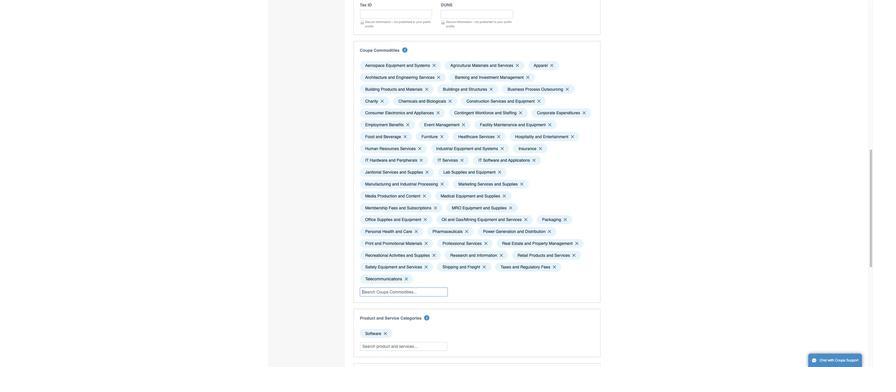 Task type: describe. For each thing, give the bounding box(es) containing it.
employment benefits option
[[360, 121, 415, 130]]

it software and applications option
[[473, 156, 541, 165]]

not for duns
[[475, 20, 479, 24]]

construction
[[467, 99, 489, 104]]

services down real estate and property management option
[[554, 254, 570, 258]]

agricultural
[[450, 63, 471, 68]]

building products and materials option
[[360, 85, 434, 94]]

mro
[[452, 206, 461, 211]]

equipment down marketing
[[456, 194, 475, 199]]

supplies right the lab
[[451, 170, 467, 175]]

janitorial services and supplies
[[365, 170, 423, 175]]

and down the human resources services option
[[389, 158, 395, 163]]

resources
[[379, 147, 399, 151]]

Search Coupa Commodities... field
[[360, 288, 447, 297]]

workforce
[[475, 111, 494, 116]]

services up the lab
[[442, 158, 458, 163]]

product
[[360, 317, 375, 321]]

and up engineering
[[406, 63, 413, 68]]

recreational activities and supplies option
[[360, 251, 441, 260]]

real estate and property management
[[502, 242, 573, 246]]

it hardware and peripherals
[[365, 158, 417, 163]]

equipment up care
[[402, 218, 421, 223]]

applications
[[508, 158, 530, 163]]

estate
[[512, 242, 523, 246]]

property
[[532, 242, 548, 246]]

investment
[[479, 75, 499, 80]]

telecommunications
[[365, 277, 402, 282]]

membership fees and subscriptions option
[[360, 204, 442, 213]]

not for tax id
[[394, 20, 398, 24]]

structures
[[469, 87, 487, 92]]

janitorial services and supplies option
[[360, 168, 434, 177]]

pharmaceuticals
[[433, 230, 463, 234]]

furniture
[[421, 135, 438, 139]]

coupa commodities
[[360, 48, 400, 53]]

professional services
[[443, 242, 482, 246]]

chemicals
[[399, 99, 418, 104]]

construction services and equipment
[[467, 99, 535, 104]]

business
[[508, 87, 524, 92]]

and right print
[[375, 242, 382, 246]]

fees inside option
[[389, 206, 398, 211]]

it services
[[438, 158, 458, 163]]

and up oil and gas/mining equipment and services option
[[483, 206, 490, 211]]

healthcare services
[[458, 135, 495, 139]]

hospitality and entertainment
[[515, 135, 568, 139]]

industrial inside "option"
[[436, 147, 453, 151]]

it for it hardware and peripherals
[[365, 158, 369, 163]]

and up the freight
[[469, 254, 476, 258]]

print
[[365, 242, 374, 246]]

and up hospitality
[[518, 123, 525, 127]]

contingent workforce and staffing option
[[449, 109, 528, 118]]

shipping and freight
[[443, 265, 480, 270]]

chemicals and biologicals option
[[393, 97, 457, 106]]

corporate
[[537, 111, 555, 116]]

information inside option
[[477, 254, 497, 258]]

2 horizontal spatial management
[[549, 242, 573, 246]]

and up staffing
[[507, 99, 514, 104]]

agricultural materials and services option
[[445, 61, 524, 70]]

construction services and equipment option
[[461, 97, 546, 106]]

office supplies and equipment option
[[360, 216, 432, 225]]

business process outsourcing option
[[502, 85, 574, 94]]

additional information image
[[424, 316, 430, 321]]

business process outsourcing
[[508, 87, 563, 92]]

to for tax id
[[413, 20, 415, 24]]

beverage
[[384, 135, 401, 139]]

hardware
[[370, 158, 388, 163]]

0 vertical spatial management
[[500, 75, 524, 80]]

human
[[365, 147, 378, 151]]

industrial equipment and systems option
[[431, 144, 509, 153]]

healthcare
[[458, 135, 478, 139]]

event management
[[424, 123, 460, 127]]

membership
[[365, 206, 388, 211]]

regulatory
[[520, 265, 540, 270]]

generation
[[496, 230, 516, 234]]

and down recreational activities and supplies option
[[399, 265, 405, 270]]

staffing
[[503, 111, 517, 116]]

and up banking and investment management option
[[490, 63, 497, 68]]

buildings and structures
[[443, 87, 487, 92]]

systems for aerospace equipment and systems
[[414, 63, 430, 68]]

lab supplies and equipment option
[[438, 168, 507, 177]]

and up manufacturing and industrial processing
[[399, 170, 406, 175]]

taxes
[[501, 265, 511, 270]]

materials inside option
[[472, 63, 489, 68]]

oil and gas/mining equipment and services
[[442, 218, 522, 223]]

personal
[[365, 230, 381, 234]]

membership fees and subscriptions
[[365, 206, 431, 211]]

food and beverage option
[[360, 132, 412, 141]]

hospitality and entertainment option
[[510, 132, 579, 141]]

event
[[424, 123, 435, 127]]

and left care
[[395, 230, 402, 234]]

equipment down healthcare
[[454, 147, 473, 151]]

media
[[365, 194, 376, 199]]

and inside "option"
[[494, 182, 501, 187]]

services down it hardware and peripherals
[[383, 170, 398, 175]]

commodities
[[374, 48, 400, 53]]

id
[[368, 3, 372, 7]]

peripherals
[[397, 158, 417, 163]]

appliances
[[414, 111, 434, 116]]

healthcare services option
[[453, 132, 506, 141]]

and left content in the bottom left of the page
[[398, 194, 405, 199]]

media production and content
[[365, 194, 420, 199]]

manufacturing and industrial processing option
[[360, 180, 449, 189]]

biologicals
[[427, 99, 446, 104]]

public for tax id
[[423, 20, 431, 24]]

process
[[525, 87, 540, 92]]

recreational
[[365, 254, 388, 258]]

services up banking and investment management option
[[498, 63, 513, 68]]

service
[[385, 317, 399, 321]]

research and information
[[450, 254, 497, 258]]

profile for tax id
[[365, 24, 373, 28]]

facility
[[480, 123, 493, 127]]

buildings and structures option
[[438, 85, 498, 94]]

safety
[[365, 265, 377, 270]]

information for duns
[[457, 20, 472, 24]]

banking and investment management
[[455, 75, 524, 80]]

mro equipment and supplies
[[452, 206, 507, 211]]

corporate expenditures option
[[532, 109, 591, 118]]

medical
[[441, 194, 455, 199]]

oil and gas/mining equipment and services option
[[436, 216, 533, 225]]

contingent
[[454, 111, 474, 116]]

equipment up telecommunications option
[[378, 265, 397, 270]]

consumer electronics and appliances option
[[360, 109, 445, 118]]

tax
[[360, 3, 367, 7]]

supplies inside 'option'
[[377, 218, 393, 223]]

apparel option
[[528, 61, 559, 70]]

selected list box for coupa commodities
[[358, 60, 596, 286]]

taxes and regulatory fees option
[[495, 263, 561, 272]]

- for tax id
[[392, 20, 393, 24]]

support
[[846, 359, 859, 363]]

media production and content option
[[360, 192, 431, 201]]

production
[[377, 194, 397, 199]]

electronics
[[385, 111, 405, 116]]

products for building
[[381, 87, 397, 92]]

apparel
[[534, 63, 548, 68]]

marketing
[[458, 182, 476, 187]]

and right activities
[[406, 254, 413, 258]]

banking
[[455, 75, 470, 80]]

architecture and engineering services option
[[360, 73, 446, 82]]

telecommunications option
[[360, 275, 413, 284]]

insurance
[[518, 147, 536, 151]]

equipment up "hospitality and entertainment"
[[526, 123, 546, 127]]

secure for duns
[[446, 20, 456, 24]]

architecture and engineering services
[[365, 75, 435, 80]]

research and information option
[[445, 251, 508, 260]]

agricultural materials and services
[[450, 63, 513, 68]]

and right banking
[[471, 75, 478, 80]]

architecture
[[365, 75, 387, 80]]

retail products and services
[[518, 254, 570, 258]]

0 vertical spatial software
[[483, 158, 499, 163]]

to for duns
[[494, 20, 496, 24]]

print and promotional materials option
[[360, 239, 433, 248]]

and down healthcare services option
[[474, 147, 481, 151]]

professional services option
[[437, 239, 493, 248]]

and up the office supplies and equipment 'option'
[[399, 206, 406, 211]]

and up marketing
[[468, 170, 475, 175]]

tax id
[[360, 3, 372, 7]]

consumer
[[365, 111, 384, 116]]

and right hospitality
[[535, 135, 542, 139]]



Task type: vqa. For each thing, say whether or not it's contained in the screenshot.
the Product and Service Categories
yes



Task type: locate. For each thing, give the bounding box(es) containing it.
profile down duns
[[446, 24, 454, 28]]

1 horizontal spatial profile
[[446, 24, 454, 28]]

event management option
[[419, 121, 471, 130]]

content
[[406, 194, 420, 199]]

lab supplies and equipment
[[443, 170, 496, 175]]

0 horizontal spatial profile
[[365, 24, 373, 28]]

and right food
[[376, 135, 382, 139]]

1 public from the left
[[423, 20, 431, 24]]

not down tax id text box
[[394, 20, 398, 24]]

services up medical equipment and supplies option
[[477, 182, 493, 187]]

supplies down peripherals
[[407, 170, 423, 175]]

safety equipment and services option
[[360, 263, 433, 272]]

and right taxes
[[512, 265, 519, 270]]

systems inside aerospace equipment and systems "option"
[[414, 63, 430, 68]]

research
[[450, 254, 468, 258]]

0 vertical spatial industrial
[[436, 147, 453, 151]]

1 vertical spatial industrial
[[400, 182, 417, 187]]

retail products and services option
[[512, 251, 581, 260]]

personal health and care
[[365, 230, 412, 234]]

services inside "option"
[[477, 182, 493, 187]]

janitorial
[[365, 170, 382, 175]]

0 horizontal spatial not
[[394, 20, 398, 24]]

materials up investment
[[472, 63, 489, 68]]

supplies for marketing services and supplies
[[502, 182, 518, 187]]

aerospace equipment and systems option
[[360, 61, 441, 70]]

manufacturing
[[365, 182, 391, 187]]

real
[[502, 242, 511, 246]]

equipment
[[386, 63, 405, 68], [515, 99, 535, 104], [526, 123, 546, 127], [454, 147, 473, 151], [476, 170, 496, 175], [456, 194, 475, 199], [462, 206, 482, 211], [402, 218, 421, 223], [477, 218, 497, 223], [378, 265, 397, 270]]

1 vertical spatial coupa
[[835, 359, 845, 363]]

supplies for mro equipment and supplies
[[491, 206, 507, 211]]

0 horizontal spatial products
[[381, 87, 397, 92]]

and
[[406, 63, 413, 68], [490, 63, 497, 68], [388, 75, 395, 80], [471, 75, 478, 80], [398, 87, 405, 92], [461, 87, 467, 92], [419, 99, 425, 104], [507, 99, 514, 104], [406, 111, 413, 116], [495, 111, 502, 116], [518, 123, 525, 127], [376, 135, 382, 139], [535, 135, 542, 139], [474, 147, 481, 151], [389, 158, 395, 163], [500, 158, 507, 163], [399, 170, 406, 175], [468, 170, 475, 175], [392, 182, 399, 187], [494, 182, 501, 187], [398, 194, 405, 199], [477, 194, 483, 199], [399, 206, 406, 211], [483, 206, 490, 211], [394, 218, 401, 223], [448, 218, 455, 223], [498, 218, 505, 223], [395, 230, 402, 234], [517, 230, 524, 234], [375, 242, 382, 246], [524, 242, 531, 246], [406, 254, 413, 258], [469, 254, 476, 258], [546, 254, 553, 258], [399, 265, 405, 270], [460, 265, 466, 270], [512, 265, 519, 270], [376, 317, 384, 321]]

coupa up 'aerospace'
[[360, 48, 373, 53]]

software option
[[360, 330, 392, 339]]

1 published from the left
[[399, 20, 412, 24]]

public for duns
[[504, 20, 512, 24]]

fees down retail products and services option
[[541, 265, 550, 270]]

industrial up content in the bottom left of the page
[[400, 182, 417, 187]]

and down it software and applications
[[494, 182, 501, 187]]

it inside option
[[438, 158, 441, 163]]

systems up engineering
[[414, 63, 430, 68]]

systems inside industrial equipment and systems "option"
[[482, 147, 498, 151]]

information down tax id text box
[[376, 20, 391, 24]]

chat with coupa support
[[820, 359, 859, 363]]

1 horizontal spatial coupa
[[835, 359, 845, 363]]

0 horizontal spatial secure
[[365, 20, 375, 24]]

medical equipment and supplies
[[441, 194, 500, 199]]

2 not from the left
[[475, 20, 479, 24]]

distribution
[[525, 230, 545, 234]]

and up estate
[[517, 230, 524, 234]]

outsourcing
[[541, 87, 563, 92]]

it hardware and peripherals option
[[360, 156, 428, 165]]

it
[[365, 158, 369, 163], [438, 158, 441, 163], [478, 158, 482, 163]]

1 vertical spatial systems
[[482, 147, 498, 151]]

1 vertical spatial software
[[365, 332, 381, 337]]

2 vertical spatial materials
[[406, 242, 422, 246]]

- down tax id text box
[[392, 20, 393, 24]]

safety equipment and services
[[365, 265, 422, 270]]

secure information - not published to your public profile
[[365, 20, 431, 28], [446, 20, 512, 28]]

2 your from the left
[[497, 20, 503, 24]]

1 horizontal spatial secure
[[446, 20, 456, 24]]

0 horizontal spatial fees
[[389, 206, 398, 211]]

to
[[413, 20, 415, 24], [494, 20, 496, 24]]

categories
[[400, 317, 422, 321]]

1 horizontal spatial published
[[480, 20, 493, 24]]

software down product
[[365, 332, 381, 337]]

software up lab supplies and equipment option on the top
[[483, 158, 499, 163]]

and right estate
[[524, 242, 531, 246]]

1 vertical spatial management
[[436, 123, 460, 127]]

services up research and information
[[466, 242, 482, 246]]

1 horizontal spatial products
[[529, 254, 545, 258]]

professional
[[443, 242, 465, 246]]

products down real estate and property management
[[529, 254, 545, 258]]

0 horizontal spatial software
[[365, 332, 381, 337]]

0 horizontal spatial -
[[392, 20, 393, 24]]

it left hardware
[[365, 158, 369, 163]]

health
[[382, 230, 394, 234]]

and down architecture and engineering services option
[[398, 87, 405, 92]]

to down duns text field
[[494, 20, 496, 24]]

information for tax id
[[376, 20, 391, 24]]

power
[[483, 230, 495, 234]]

secure information - not published to your public profile down duns text field
[[446, 20, 512, 28]]

1 selected list box from the top
[[358, 60, 596, 286]]

and down real estate and property management option
[[546, 254, 553, 258]]

2 it from the left
[[438, 158, 441, 163]]

and left the freight
[[460, 265, 466, 270]]

materials for print and promotional materials
[[406, 242, 422, 246]]

banking and investment management option
[[450, 73, 535, 82]]

supplies inside "option"
[[502, 182, 518, 187]]

gas/mining
[[456, 218, 476, 223]]

it services option
[[432, 156, 469, 165]]

information
[[376, 20, 391, 24], [457, 20, 472, 24], [477, 254, 497, 258]]

1 horizontal spatial fees
[[541, 265, 550, 270]]

supplies for recreational activities and supplies
[[414, 254, 430, 258]]

duns
[[441, 3, 452, 7]]

materials up chemicals
[[406, 87, 423, 92]]

it down furniture option
[[438, 158, 441, 163]]

furniture option
[[416, 132, 449, 141]]

fees
[[389, 206, 398, 211], [541, 265, 550, 270]]

services down facility
[[479, 135, 495, 139]]

maintenance
[[494, 123, 517, 127]]

products inside building products and materials option
[[381, 87, 397, 92]]

1 horizontal spatial information
[[457, 20, 472, 24]]

selected list box containing aerospace equipment and systems
[[358, 60, 596, 286]]

1 horizontal spatial not
[[475, 20, 479, 24]]

taxes and regulatory fees
[[501, 265, 550, 270]]

supplies right activities
[[414, 254, 430, 258]]

your down tax id text box
[[416, 20, 422, 24]]

building products and materials
[[365, 87, 423, 92]]

2 horizontal spatial it
[[478, 158, 482, 163]]

2 horizontal spatial information
[[477, 254, 497, 258]]

published for duns
[[480, 20, 493, 24]]

packaging
[[542, 218, 561, 223]]

information down duns text field
[[457, 20, 472, 24]]

not
[[394, 20, 398, 24], [475, 20, 479, 24]]

0 vertical spatial coupa
[[360, 48, 373, 53]]

industrial up it services
[[436, 147, 453, 151]]

chat
[[820, 359, 827, 363]]

charity option
[[360, 97, 389, 106]]

selected list box containing software
[[358, 328, 596, 340]]

and inside "option"
[[461, 87, 467, 92]]

and up mro equipment and supplies
[[477, 194, 483, 199]]

2 selected list box from the top
[[358, 328, 596, 340]]

and up media production and content option on the bottom left
[[392, 182, 399, 187]]

facility maintenance and equipment option
[[475, 121, 557, 130]]

3 it from the left
[[478, 158, 482, 163]]

supplies
[[407, 170, 423, 175], [451, 170, 467, 175], [502, 182, 518, 187], [484, 194, 500, 199], [491, 206, 507, 211], [377, 218, 393, 223], [414, 254, 430, 258]]

and up building products and materials
[[388, 75, 395, 80]]

2 to from the left
[[494, 20, 496, 24]]

industrial
[[436, 147, 453, 151], [400, 182, 417, 187]]

0 horizontal spatial to
[[413, 20, 415, 24]]

facility maintenance and equipment
[[480, 123, 546, 127]]

pharmaceuticals option
[[427, 228, 474, 237]]

0 horizontal spatial management
[[436, 123, 460, 127]]

supplies down it software and applications option
[[502, 182, 518, 187]]

1 to from the left
[[413, 20, 415, 24]]

2 secure from the left
[[446, 20, 456, 24]]

and down banking
[[461, 87, 467, 92]]

services right engineering
[[419, 75, 435, 80]]

and down chemicals
[[406, 111, 413, 116]]

subscriptions
[[407, 206, 431, 211]]

mro equipment and supplies option
[[447, 204, 518, 213]]

0 horizontal spatial published
[[399, 20, 412, 24]]

your down duns text field
[[497, 20, 503, 24]]

2 public from the left
[[504, 20, 512, 24]]

and left applications
[[500, 158, 507, 163]]

secure information - not published to your public profile for duns
[[446, 20, 512, 28]]

equipment down medical equipment and supplies option
[[462, 206, 482, 211]]

hospitality
[[515, 135, 534, 139]]

selected list box for product and service categories
[[358, 328, 596, 340]]

fees inside option
[[541, 265, 550, 270]]

- for duns
[[473, 20, 474, 24]]

products inside retail products and services option
[[529, 254, 545, 258]]

corporate expenditures
[[537, 111, 580, 116]]

your for duns
[[497, 20, 503, 24]]

profile for duns
[[446, 24, 454, 28]]

DUNS text field
[[441, 10, 513, 19]]

materials for building products and materials
[[406, 87, 423, 92]]

published for tax id
[[399, 20, 412, 24]]

equipment down process at the top
[[515, 99, 535, 104]]

medical equipment and supplies option
[[435, 192, 511, 201]]

1 it from the left
[[365, 158, 369, 163]]

1 vertical spatial products
[[529, 254, 545, 258]]

secure down id
[[365, 20, 375, 24]]

employment
[[365, 123, 388, 127]]

1 not from the left
[[394, 20, 398, 24]]

0 vertical spatial fees
[[389, 206, 398, 211]]

and down membership fees and subscriptions
[[394, 218, 401, 223]]

coupa inside "button"
[[835, 359, 845, 363]]

supplies for medical equipment and supplies
[[484, 194, 500, 199]]

employment benefits
[[365, 123, 404, 127]]

supplies up oil and gas/mining equipment and services option
[[491, 206, 507, 211]]

0 horizontal spatial coupa
[[360, 48, 373, 53]]

1 horizontal spatial systems
[[482, 147, 498, 151]]

secure information - not published to your public profile down tax id text box
[[365, 20, 431, 28]]

contingent workforce and staffing
[[454, 111, 517, 116]]

equipment inside option
[[476, 170, 496, 175]]

published down tax id text box
[[399, 20, 412, 24]]

power generation and distribution
[[483, 230, 545, 234]]

2 published from the left
[[480, 20, 493, 24]]

services inside 'option'
[[406, 265, 422, 270]]

1 - from the left
[[392, 20, 393, 24]]

0 horizontal spatial industrial
[[400, 182, 417, 187]]

0 horizontal spatial public
[[423, 20, 431, 24]]

2 profile from the left
[[446, 24, 454, 28]]

1 profile from the left
[[365, 24, 373, 28]]

2 - from the left
[[473, 20, 474, 24]]

and left service
[[376, 317, 384, 321]]

1 horizontal spatial software
[[483, 158, 499, 163]]

1 vertical spatial selected list box
[[358, 328, 596, 340]]

1 horizontal spatial it
[[438, 158, 441, 163]]

equipment up marketing services and supplies
[[476, 170, 496, 175]]

1 secure information - not published to your public profile from the left
[[365, 20, 431, 28]]

it for it services
[[438, 158, 441, 163]]

1 horizontal spatial industrial
[[436, 147, 453, 151]]

selected list box
[[358, 60, 596, 286], [358, 328, 596, 340]]

and up generation
[[498, 218, 505, 223]]

shipping and freight option
[[437, 263, 491, 272]]

product and service categories
[[360, 317, 422, 321]]

processing
[[418, 182, 438, 187]]

and left staffing
[[495, 111, 502, 116]]

services up 'power generation and distribution'
[[506, 218, 522, 223]]

coupa right with
[[835, 359, 845, 363]]

lab
[[443, 170, 450, 175]]

fees up office supplies and equipment
[[389, 206, 398, 211]]

packaging option
[[537, 216, 572, 225]]

human resources services
[[365, 147, 416, 151]]

1 vertical spatial materials
[[406, 87, 423, 92]]

1 vertical spatial fees
[[541, 265, 550, 270]]

systems down healthcare services option
[[482, 147, 498, 151]]

secure down duns
[[446, 20, 456, 24]]

2 vertical spatial management
[[549, 242, 573, 246]]

supplies for janitorial services and supplies
[[407, 170, 423, 175]]

additional information image
[[402, 47, 408, 53]]

1 horizontal spatial -
[[473, 20, 474, 24]]

services inside option
[[506, 218, 522, 223]]

published
[[399, 20, 412, 24], [480, 20, 493, 24]]

supplies up health
[[377, 218, 393, 223]]

Search product and services... field
[[360, 343, 447, 352]]

1 horizontal spatial management
[[500, 75, 524, 80]]

1 secure from the left
[[365, 20, 375, 24]]

marketing services and supplies option
[[453, 180, 529, 189]]

equipment inside option
[[477, 218, 497, 223]]

industrial inside option
[[400, 182, 417, 187]]

0 vertical spatial systems
[[414, 63, 430, 68]]

secure
[[365, 20, 375, 24], [446, 20, 456, 24]]

services up peripherals
[[400, 147, 416, 151]]

0 vertical spatial selected list box
[[358, 60, 596, 286]]

aerospace equipment and systems
[[365, 63, 430, 68]]

0 horizontal spatial your
[[416, 20, 422, 24]]

services up contingent workforce and staffing option
[[491, 99, 506, 104]]

management right event
[[436, 123, 460, 127]]

2 secure information - not published to your public profile from the left
[[446, 20, 512, 28]]

equipment up architecture and engineering services
[[386, 63, 405, 68]]

aerospace
[[365, 63, 385, 68]]

supplies down "marketing services and supplies" "option"
[[484, 194, 500, 199]]

0 horizontal spatial it
[[365, 158, 369, 163]]

profile
[[365, 24, 373, 28], [446, 24, 454, 28]]

Tax ID text field
[[360, 10, 432, 19]]

to down tax id text box
[[413, 20, 415, 24]]

promotional
[[383, 242, 404, 246]]

consumer electronics and appliances
[[365, 111, 434, 116]]

building
[[365, 87, 380, 92]]

charity
[[365, 99, 378, 104]]

it software and applications
[[478, 158, 530, 163]]

published down duns text field
[[480, 20, 493, 24]]

engineering
[[396, 75, 418, 80]]

food and beverage
[[365, 135, 401, 139]]

1 horizontal spatial secure information - not published to your public profile
[[446, 20, 512, 28]]

and up the appliances
[[419, 99, 425, 104]]

it for it software and applications
[[478, 158, 482, 163]]

public
[[423, 20, 431, 24], [504, 20, 512, 24]]

0 horizontal spatial secure information - not published to your public profile
[[365, 20, 431, 28]]

1 horizontal spatial public
[[504, 20, 512, 24]]

marketing services and supplies
[[458, 182, 518, 187]]

equipment up power
[[477, 218, 497, 223]]

products down architecture and engineering services
[[381, 87, 397, 92]]

1 horizontal spatial your
[[497, 20, 503, 24]]

benefits
[[389, 123, 404, 127]]

your for tax id
[[416, 20, 422, 24]]

management up retail products and services option
[[549, 242, 573, 246]]

power generation and distribution option
[[478, 228, 557, 237]]

and right "oil"
[[448, 218, 455, 223]]

0 vertical spatial products
[[381, 87, 397, 92]]

0 horizontal spatial information
[[376, 20, 391, 24]]

real estate and property management option
[[497, 239, 584, 248]]

1 horizontal spatial to
[[494, 20, 496, 24]]

insurance option
[[513, 144, 547, 153]]

shipping
[[443, 265, 458, 270]]

human resources services option
[[360, 144, 427, 153]]

secure for tax id
[[365, 20, 375, 24]]

with
[[828, 359, 834, 363]]

management
[[500, 75, 524, 80], [436, 123, 460, 127], [549, 242, 573, 246]]

information up the freight
[[477, 254, 497, 258]]

care
[[403, 230, 412, 234]]

0 vertical spatial materials
[[472, 63, 489, 68]]

freight
[[467, 265, 480, 270]]

secure information - not published to your public profile for tax id
[[365, 20, 431, 28]]

coupa
[[360, 48, 373, 53], [835, 359, 845, 363]]

personal health and care option
[[360, 228, 423, 237]]

- down duns text field
[[473, 20, 474, 24]]

industrial equipment and systems
[[436, 147, 498, 151]]

systems for industrial equipment and systems
[[482, 147, 498, 151]]

1 your from the left
[[416, 20, 422, 24]]

services
[[498, 63, 513, 68], [419, 75, 435, 80], [491, 99, 506, 104], [479, 135, 495, 139], [400, 147, 416, 151], [442, 158, 458, 163], [383, 170, 398, 175], [477, 182, 493, 187], [506, 218, 522, 223], [466, 242, 482, 246], [554, 254, 570, 258], [406, 265, 422, 270]]

products for retail
[[529, 254, 545, 258]]

0 horizontal spatial systems
[[414, 63, 430, 68]]



